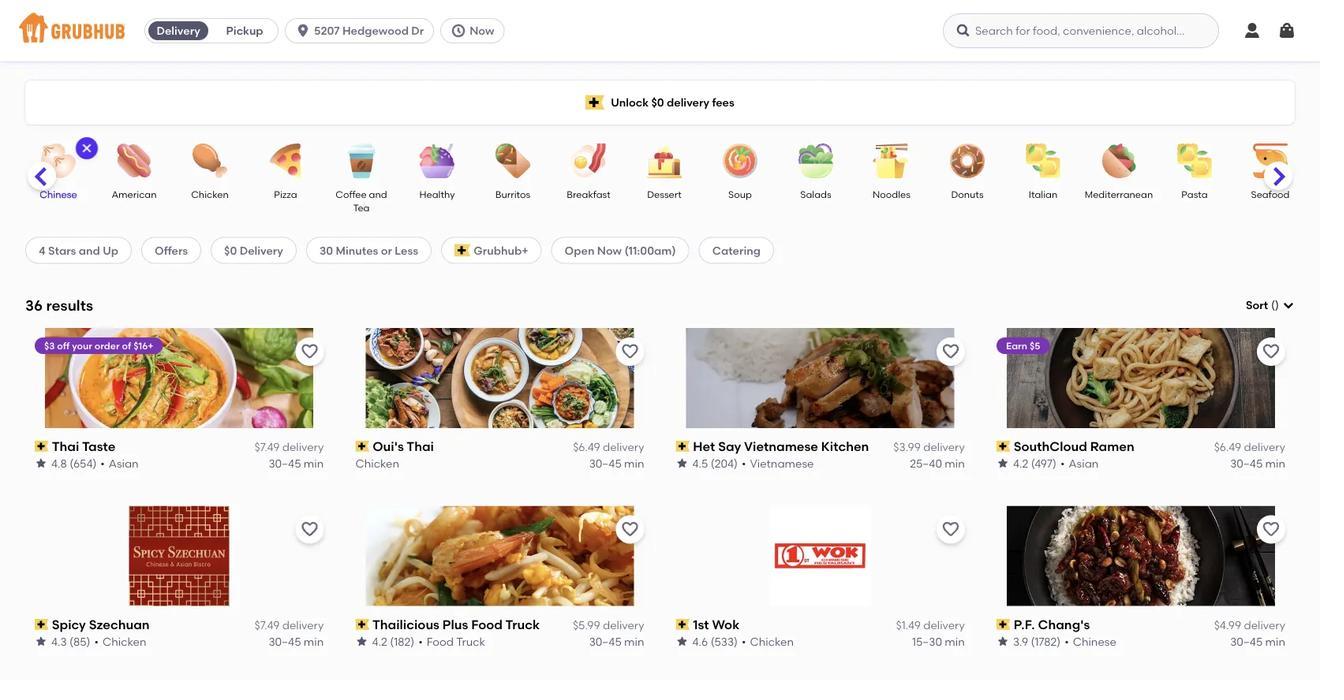 Task type: locate. For each thing, give the bounding box(es) containing it.
save this restaurant image down 25–40 min
[[942, 521, 961, 540]]

svg image
[[1278, 21, 1297, 40], [1283, 299, 1296, 312]]

0 horizontal spatial 4.2
[[372, 635, 387, 649]]

1 horizontal spatial thai
[[407, 439, 434, 455]]

2 • chicken from the left
[[742, 635, 794, 649]]

$4.99 delivery
[[1215, 619, 1286, 633]]

truck left $5.99
[[506, 618, 540, 633]]

• right the (497) on the bottom of the page
[[1061, 457, 1065, 470]]

2 $7.49 delivery from the top
[[255, 619, 324, 633]]

grubhub plus flag logo image left unlock
[[586, 95, 605, 110]]

0 vertical spatial $7.49 delivery
[[255, 441, 324, 454]]

star icon image left 4.5 on the right bottom
[[676, 458, 689, 470]]

1 vertical spatial chinese
[[1073, 635, 1117, 649]]

coffee and tea image
[[334, 144, 389, 178]]

save this restaurant image
[[300, 342, 319, 361], [621, 342, 640, 361], [942, 342, 961, 361], [300, 521, 319, 540], [621, 521, 640, 540], [1262, 521, 1281, 540]]

1 horizontal spatial now
[[597, 244, 622, 257]]

min for southcloud ramen
[[1266, 457, 1286, 470]]

0 horizontal spatial and
[[79, 244, 100, 257]]

4.8
[[51, 457, 67, 470]]

up
[[103, 244, 118, 257]]

0 horizontal spatial $6.49 delivery
[[573, 441, 645, 454]]

delivery for spicy szechuan
[[282, 619, 324, 633]]

delivery for het say vietnamese kitchen
[[924, 441, 965, 454]]

1 vertical spatial truck
[[456, 635, 485, 649]]

spicy szechuan
[[52, 618, 150, 633]]

1 vertical spatial vietnamese
[[750, 457, 814, 470]]

$7.49
[[255, 441, 280, 454], [255, 619, 280, 633]]

now button
[[441, 18, 511, 43]]

star icon image for thailicious plus food truck
[[355, 636, 368, 649]]

0 vertical spatial and
[[369, 189, 387, 200]]

star icon image left 4.8
[[35, 458, 47, 470]]

0 horizontal spatial grubhub plus flag logo image
[[455, 244, 471, 257]]

1 horizontal spatial subscription pass image
[[676, 620, 690, 631]]

delivery for thailicious plus food truck
[[603, 619, 645, 633]]

pasta image
[[1168, 144, 1223, 178]]

soup image
[[713, 144, 768, 178]]

het say vietnamese kitchen
[[693, 439, 870, 455]]

asian for ramen
[[1069, 457, 1099, 470]]

0 horizontal spatial now
[[470, 24, 495, 38]]

2 $6.49 from the left
[[1215, 441, 1242, 454]]

• down chang's
[[1065, 635, 1069, 649]]

1 vertical spatial food
[[427, 635, 454, 649]]

grubhub plus flag logo image
[[586, 95, 605, 110], [455, 244, 471, 257]]

subscription pass image for p.f. chang's
[[997, 620, 1011, 631]]

healthy
[[420, 189, 455, 200]]

Search for food, convenience, alcohol... search field
[[943, 13, 1220, 48]]

0 horizontal spatial $6.49
[[573, 441, 601, 454]]

$1.49 delivery
[[897, 619, 965, 633]]

and up the 'tea'
[[369, 189, 387, 200]]

thai up 4.8
[[52, 439, 79, 455]]

$0
[[652, 96, 664, 109], [224, 244, 237, 257]]

save this restaurant image for p.f. chang's
[[1262, 521, 1281, 540]]

star icon image left 3.9
[[997, 636, 1010, 649]]

1 asian from the left
[[109, 457, 139, 470]]

coffee
[[336, 189, 367, 200]]

1 $6.49 from the left
[[573, 441, 601, 454]]

4.2 left the (497) on the bottom of the page
[[1014, 457, 1029, 470]]

1 subscription pass image from the left
[[355, 620, 369, 631]]

burritos
[[496, 189, 531, 200]]

american
[[112, 189, 157, 200]]

min for spicy szechuan
[[304, 635, 324, 649]]

3 subscription pass image from the left
[[997, 620, 1011, 631]]

pizza image
[[258, 144, 313, 178]]

now right open
[[597, 244, 622, 257]]

• chicken
[[94, 635, 146, 649], [742, 635, 794, 649]]

chinese down chang's
[[1073, 635, 1117, 649]]

0 horizontal spatial • chicken
[[94, 635, 146, 649]]

1 thai from the left
[[52, 439, 79, 455]]

star icon image
[[35, 458, 47, 470], [676, 458, 689, 470], [997, 458, 1010, 470], [35, 636, 47, 649], [355, 636, 368, 649], [676, 636, 689, 649], [997, 636, 1010, 649]]

0 vertical spatial grubhub plus flag logo image
[[586, 95, 605, 110]]

sort
[[1247, 299, 1269, 312]]

1st wok logo image
[[771, 507, 871, 607]]

hedgewood
[[343, 24, 409, 38]]

american image
[[107, 144, 162, 178]]

min for p.f. chang's
[[1266, 635, 1286, 649]]

$6.49 for ramen
[[1215, 441, 1242, 454]]

• right (85)
[[94, 635, 99, 649]]

2 subscription pass image from the left
[[676, 620, 690, 631]]

• chicken down szechuan at the bottom
[[94, 635, 146, 649]]

svg image
[[1244, 21, 1262, 40], [295, 23, 311, 39], [451, 23, 467, 39], [956, 23, 972, 39], [81, 142, 93, 155]]

subscription pass image
[[355, 620, 369, 631], [676, 620, 690, 631], [997, 620, 1011, 631]]

• down "taste"
[[101, 457, 105, 470]]

0 horizontal spatial subscription pass image
[[355, 620, 369, 631]]

italian
[[1029, 189, 1058, 200]]

15–30
[[913, 635, 943, 649]]

plus
[[443, 618, 468, 633]]

save this restaurant image for thailicious plus food truck
[[621, 521, 640, 540]]

star icon image left 4.3
[[35, 636, 47, 649]]

subscription pass image left spicy
[[35, 620, 49, 631]]

None field
[[1247, 298, 1296, 314]]

1 vertical spatial grubhub plus flag logo image
[[455, 244, 471, 257]]

• right the (533)
[[742, 635, 746, 649]]

star icon image for het say vietnamese kitchen
[[676, 458, 689, 470]]

save this restaurant image for oui's thai
[[621, 342, 640, 361]]

earn $5
[[1006, 340, 1041, 352]]

$3.99 delivery
[[894, 441, 965, 454]]

star icon image for southcloud ramen
[[997, 458, 1010, 470]]

asian down the southcloud ramen
[[1069, 457, 1099, 470]]

(654)
[[70, 457, 97, 470]]

0 horizontal spatial food
[[427, 635, 454, 649]]

4.2 left (182)
[[372, 635, 387, 649]]

subscription pass image left thai taste at the left
[[35, 441, 49, 452]]

$0 right unlock
[[652, 96, 664, 109]]

• chinese
[[1065, 635, 1117, 649]]

star icon image left 4.6
[[676, 636, 689, 649]]

4.2 for southcloud ramen
[[1014, 457, 1029, 470]]

1st
[[693, 618, 709, 633]]

food down the plus at the left bottom of the page
[[427, 635, 454, 649]]

0 horizontal spatial $0
[[224, 244, 237, 257]]

dessert image
[[637, 144, 692, 178]]

1 • chicken from the left
[[94, 635, 146, 649]]

30–45 min for oui's thai
[[590, 457, 645, 470]]

• asian for ramen
[[1061, 457, 1099, 470]]

• for szechuan
[[94, 635, 99, 649]]

vietnamese
[[745, 439, 819, 455], [750, 457, 814, 470]]

1 vertical spatial $7.49
[[255, 619, 280, 633]]

0 vertical spatial food
[[471, 618, 503, 633]]

pizza
[[274, 189, 297, 200]]

0 vertical spatial svg image
[[1278, 21, 1297, 40]]

svg image inside now button
[[451, 23, 467, 39]]

delivery
[[157, 24, 200, 38], [240, 244, 283, 257]]

southcloud ramen
[[1014, 439, 1135, 455]]

$4.99
[[1215, 619, 1242, 633]]

1 horizontal spatial asian
[[1069, 457, 1099, 470]]

•
[[101, 457, 105, 470], [742, 457, 747, 470], [1061, 457, 1065, 470], [94, 635, 99, 649], [418, 635, 423, 649], [742, 635, 746, 649], [1065, 635, 1069, 649]]

thai right oui's
[[407, 439, 434, 455]]

1 vertical spatial $7.49 delivery
[[255, 619, 324, 633]]

truck
[[506, 618, 540, 633], [456, 635, 485, 649]]

subscription pass image left oui's
[[355, 441, 369, 452]]

thai taste logo image
[[45, 328, 314, 429]]

0 vertical spatial 4.2
[[1014, 457, 1029, 470]]

1 horizontal spatial food
[[471, 618, 503, 633]]

1 vertical spatial svg image
[[1283, 299, 1296, 312]]

1 vertical spatial 4.2
[[372, 635, 387, 649]]

subscription pass image
[[35, 441, 49, 452], [355, 441, 369, 452], [676, 441, 690, 452], [997, 441, 1011, 452], [35, 620, 49, 631]]

1 vertical spatial $0
[[224, 244, 237, 257]]

$7.49 delivery
[[255, 441, 324, 454], [255, 619, 324, 633]]

$3 off your order of $16+
[[44, 340, 154, 352]]

(497)
[[1032, 457, 1057, 470]]

open now (11:00am)
[[565, 244, 676, 257]]

1 horizontal spatial 4.2
[[1014, 457, 1029, 470]]

earn
[[1006, 340, 1028, 352]]

• asian down the southcloud ramen
[[1061, 457, 1099, 470]]

0 vertical spatial $7.49
[[255, 441, 280, 454]]

stars
[[48, 244, 76, 257]]

1 horizontal spatial grubhub plus flag logo image
[[586, 95, 605, 110]]

subscription pass image left "thailicious"
[[355, 620, 369, 631]]

min
[[304, 457, 324, 470], [625, 457, 645, 470], [945, 457, 965, 470], [1266, 457, 1286, 470], [304, 635, 324, 649], [625, 635, 645, 649], [945, 635, 965, 649], [1266, 635, 1286, 649]]

• for taste
[[101, 457, 105, 470]]

save this restaurant button for 1st wok
[[937, 516, 965, 545]]

grubhub plus flag logo image for unlock $0 delivery fees
[[586, 95, 605, 110]]

delivery for oui's thai
[[603, 441, 645, 454]]

4.3 (85)
[[51, 635, 90, 649]]

1 $7.49 delivery from the top
[[255, 441, 324, 454]]

• chicken right the (533)
[[742, 635, 794, 649]]

min for thailicious plus food truck
[[625, 635, 645, 649]]

15–30 min
[[913, 635, 965, 649]]

4.5
[[693, 457, 709, 470]]

1 horizontal spatial $6.49 delivery
[[1215, 441, 1286, 454]]

0 vertical spatial save this restaurant image
[[1262, 342, 1281, 361]]

less
[[395, 244, 419, 257]]

food right the plus at the left bottom of the page
[[471, 618, 503, 633]]

unlock
[[611, 96, 649, 109]]

grubhub plus flag logo image left grubhub+
[[455, 244, 471, 257]]

save this restaurant image
[[1262, 342, 1281, 361], [942, 521, 961, 540]]

0 horizontal spatial asian
[[109, 457, 139, 470]]

subscription pass image left het
[[676, 441, 690, 452]]

save this restaurant button for oui's thai
[[616, 338, 645, 366]]

0 horizontal spatial thai
[[52, 439, 79, 455]]

1st wok
[[693, 618, 740, 633]]

2 asian from the left
[[1069, 457, 1099, 470]]

1 • asian from the left
[[101, 457, 139, 470]]

soup
[[729, 189, 752, 200]]

• chicken for wok
[[742, 635, 794, 649]]

vietnamese down het say vietnamese kitchen
[[750, 457, 814, 470]]

delivery down pizza
[[240, 244, 283, 257]]

• asian down "taste"
[[101, 457, 139, 470]]

• right (204)
[[742, 457, 747, 470]]

now right dr
[[470, 24, 495, 38]]

subscription pass image for 1st wok
[[676, 620, 690, 631]]

2 $7.49 from the top
[[255, 619, 280, 633]]

(1782)
[[1031, 635, 1061, 649]]

min for het say vietnamese kitchen
[[945, 457, 965, 470]]

subscription pass image left southcloud
[[997, 441, 1011, 452]]

open
[[565, 244, 595, 257]]

fees
[[712, 96, 735, 109]]

2 $6.49 delivery from the left
[[1215, 441, 1286, 454]]

0 vertical spatial now
[[470, 24, 495, 38]]

sort ( )
[[1247, 299, 1280, 312]]

4.2 for thailicious plus food truck
[[372, 635, 387, 649]]

$6.49 for thai
[[573, 441, 601, 454]]

2 horizontal spatial subscription pass image
[[997, 620, 1011, 631]]

chicken down oui's
[[355, 457, 399, 470]]

0 vertical spatial delivery
[[157, 24, 200, 38]]

1 horizontal spatial save this restaurant image
[[1262, 342, 1281, 361]]

delivery for 1st wok
[[924, 619, 965, 633]]

1 horizontal spatial chinese
[[1073, 635, 1117, 649]]

or
[[381, 244, 392, 257]]

seafood
[[1252, 189, 1290, 200]]

1 horizontal spatial and
[[369, 189, 387, 200]]

grubhub+
[[474, 244, 529, 257]]

save this restaurant image down ( at the top right of page
[[1262, 342, 1281, 361]]

30–45
[[269, 457, 301, 470], [590, 457, 622, 470], [1231, 457, 1263, 470], [269, 635, 301, 649], [590, 635, 622, 649], [1231, 635, 1263, 649]]

0 vertical spatial chinese
[[40, 189, 77, 200]]

subscription pass image left 1st
[[676, 620, 690, 631]]

$0 delivery
[[224, 244, 283, 257]]

• for wok
[[742, 635, 746, 649]]

1 horizontal spatial $0
[[652, 96, 664, 109]]

subscription pass image left "p.f." at the right of the page
[[997, 620, 1011, 631]]

1 $7.49 from the top
[[255, 441, 280, 454]]

2 • asian from the left
[[1061, 457, 1099, 470]]

4.2
[[1014, 457, 1029, 470], [372, 635, 387, 649]]

now inside button
[[470, 24, 495, 38]]

truck down thailicious plus food truck
[[456, 635, 485, 649]]

1 vertical spatial delivery
[[240, 244, 283, 257]]

30–45 for thai taste
[[269, 457, 301, 470]]

subscription pass image for thai taste
[[35, 441, 49, 452]]

now
[[470, 24, 495, 38], [597, 244, 622, 257]]

asian down "taste"
[[109, 457, 139, 470]]

star icon image left 4.2 (182)
[[355, 636, 368, 649]]

4.3
[[51, 635, 67, 649]]

star icon image left 4.2 (497)
[[997, 458, 1010, 470]]

1 horizontal spatial • asian
[[1061, 457, 1099, 470]]

1 horizontal spatial $6.49
[[1215, 441, 1242, 454]]

• vietnamese
[[742, 457, 814, 470]]

$7.49 delivery for spicy szechuan
[[255, 619, 324, 633]]

svg image inside main navigation navigation
[[1278, 21, 1297, 40]]

vietnamese up • vietnamese
[[745, 439, 819, 455]]

0 horizontal spatial delivery
[[157, 24, 200, 38]]

• for ramen
[[1061, 457, 1065, 470]]

1 vertical spatial save this restaurant image
[[942, 521, 961, 540]]

• asian
[[101, 457, 139, 470], [1061, 457, 1099, 470]]

breakfast image
[[561, 144, 617, 178]]

1 horizontal spatial truck
[[506, 618, 540, 633]]

$0 right offers
[[224, 244, 237, 257]]

4 stars and up
[[39, 244, 118, 257]]

30–45 for oui's thai
[[590, 457, 622, 470]]

southcloud ramen logo image
[[1007, 328, 1276, 429]]

chinese down chinese image
[[40, 189, 77, 200]]

chinese
[[40, 189, 77, 200], [1073, 635, 1117, 649]]

delivery left the pickup
[[157, 24, 200, 38]]

your
[[72, 340, 92, 352]]

1 horizontal spatial • chicken
[[742, 635, 794, 649]]

0 horizontal spatial • asian
[[101, 457, 139, 470]]

and left the up
[[79, 244, 100, 257]]

• right (182)
[[418, 635, 423, 649]]

0 vertical spatial $0
[[652, 96, 664, 109]]

delivery inside button
[[157, 24, 200, 38]]

save this restaurant button
[[295, 338, 324, 366], [616, 338, 645, 366], [937, 338, 965, 366], [1258, 338, 1286, 366], [295, 516, 324, 545], [616, 516, 645, 545], [937, 516, 965, 545], [1258, 516, 1286, 545]]

pickup button
[[212, 18, 278, 43]]

1 $6.49 delivery from the left
[[573, 441, 645, 454]]

30–45 min
[[269, 457, 324, 470], [590, 457, 645, 470], [1231, 457, 1286, 470], [269, 635, 324, 649], [590, 635, 645, 649], [1231, 635, 1286, 649]]



Task type: describe. For each thing, give the bounding box(es) containing it.
delivery for southcloud ramen
[[1245, 441, 1286, 454]]

(
[[1272, 299, 1276, 312]]

30–45 min for p.f. chang's
[[1231, 635, 1286, 649]]

main navigation navigation
[[0, 0, 1321, 62]]

oui's
[[373, 439, 404, 455]]

het
[[693, 439, 716, 455]]

25–40 min
[[910, 457, 965, 470]]

save this restaurant button for spicy szechuan
[[295, 516, 324, 545]]

• for chang's
[[1065, 635, 1069, 649]]

4.2 (497)
[[1014, 457, 1057, 470]]

donuts image
[[940, 144, 996, 178]]

1 vertical spatial and
[[79, 244, 100, 257]]

(204)
[[711, 457, 738, 470]]

of
[[122, 340, 131, 352]]

donuts
[[952, 189, 984, 200]]

5207
[[314, 24, 340, 38]]

$5.99
[[573, 619, 601, 633]]

say
[[719, 439, 742, 455]]

oui's thai logo image
[[366, 328, 634, 429]]

order
[[95, 340, 120, 352]]

subscription pass image for southcloud ramen
[[997, 441, 1011, 452]]

36 results
[[25, 297, 93, 314]]

30–45 min for thai taste
[[269, 457, 324, 470]]

breakfast
[[567, 189, 611, 200]]

1 vertical spatial now
[[597, 244, 622, 257]]

het say vietnamese kitchen logo image
[[687, 328, 955, 429]]

• chicken for szechuan
[[94, 635, 146, 649]]

thailicious
[[373, 618, 440, 633]]

delivery for thai taste
[[282, 441, 324, 454]]

salads image
[[789, 144, 844, 178]]

thailicious plus food truck logo image
[[346, 507, 654, 607]]

(182)
[[390, 635, 414, 649]]

chang's
[[1038, 618, 1090, 633]]

(11:00am)
[[625, 244, 676, 257]]

save this restaurant button for het say vietnamese kitchen
[[937, 338, 965, 366]]

pickup
[[226, 24, 263, 38]]

3.9 (1782)
[[1014, 635, 1061, 649]]

0 horizontal spatial truck
[[456, 635, 485, 649]]

noodles image
[[865, 144, 920, 178]]

healthy image
[[410, 144, 465, 178]]

1 horizontal spatial delivery
[[240, 244, 283, 257]]

save this restaurant button for thailicious plus food truck
[[616, 516, 645, 545]]

catering
[[713, 244, 761, 257]]

0 horizontal spatial save this restaurant image
[[942, 521, 961, 540]]

subscription pass image for thailicious plus food truck
[[355, 620, 369, 631]]

star icon image for p.f. chang's
[[997, 636, 1010, 649]]

$6.49 delivery for southcloud ramen
[[1215, 441, 1286, 454]]

min for thai taste
[[304, 457, 324, 470]]

• for say
[[742, 457, 747, 470]]

burritos image
[[486, 144, 541, 178]]

30–45 for southcloud ramen
[[1231, 457, 1263, 470]]

30
[[320, 244, 333, 257]]

0 vertical spatial truck
[[506, 618, 540, 633]]

4
[[39, 244, 46, 257]]

min for 1st wok
[[945, 635, 965, 649]]

$7.49 delivery for thai taste
[[255, 441, 324, 454]]

30–45 min for spicy szechuan
[[269, 635, 324, 649]]

• for plus
[[418, 635, 423, 649]]

3.9
[[1014, 635, 1029, 649]]

mediterranean
[[1085, 189, 1154, 200]]

and inside coffee and tea
[[369, 189, 387, 200]]

spicy
[[52, 618, 86, 633]]

grubhub plus flag logo image for grubhub+
[[455, 244, 471, 257]]

• food truck
[[418, 635, 485, 649]]

salads
[[801, 189, 832, 200]]

$7.49 for thai taste
[[255, 441, 280, 454]]

wok
[[712, 618, 740, 633]]

save this restaurant image for spicy szechuan
[[300, 521, 319, 540]]

ramen
[[1091, 439, 1135, 455]]

southcloud
[[1014, 439, 1088, 455]]

$7.49 for spicy szechuan
[[255, 619, 280, 633]]

30–45 min for thailicious plus food truck
[[590, 635, 645, 649]]

$3
[[44, 340, 55, 352]]

spicy szechuan logo image
[[129, 507, 229, 607]]

delivery button
[[145, 18, 212, 43]]

tea
[[353, 202, 370, 214]]

star icon image for 1st wok
[[676, 636, 689, 649]]

pasta
[[1182, 189, 1208, 200]]

30 minutes or less
[[320, 244, 419, 257]]

star icon image for spicy szechuan
[[35, 636, 47, 649]]

chicken down szechuan at the bottom
[[103, 635, 146, 649]]

2 thai from the left
[[407, 439, 434, 455]]

offers
[[155, 244, 188, 257]]

dr
[[412, 24, 424, 38]]

p.f. chang's logo image
[[988, 507, 1296, 607]]

mediterranean image
[[1092, 144, 1147, 178]]

thai taste
[[52, 439, 116, 455]]

star icon image for thai taste
[[35, 458, 47, 470]]

0 vertical spatial vietnamese
[[745, 439, 819, 455]]

thailicious plus food truck
[[373, 618, 540, 633]]

$5.99 delivery
[[573, 619, 645, 633]]

min for oui's thai
[[625, 457, 645, 470]]

$5
[[1030, 340, 1041, 352]]

minutes
[[336, 244, 379, 257]]

chicken image
[[182, 144, 238, 178]]

30–45 min for southcloud ramen
[[1231, 457, 1286, 470]]

p.f.
[[1014, 618, 1035, 633]]

4.6
[[693, 635, 708, 649]]

30–45 for thailicious plus food truck
[[590, 635, 622, 649]]

save this restaurant image for het say vietnamese kitchen
[[942, 342, 961, 361]]

off
[[57, 340, 70, 352]]

4.2 (182)
[[372, 635, 414, 649]]

noodles
[[873, 189, 911, 200]]

subscription pass image for spicy szechuan
[[35, 620, 49, 631]]

5207 hedgewood dr button
[[285, 18, 441, 43]]

p.f. chang's
[[1014, 618, 1090, 633]]

unlock $0 delivery fees
[[611, 96, 735, 109]]

$6.49 delivery for oui's thai
[[573, 441, 645, 454]]

4.6 (533)
[[693, 635, 738, 649]]

30–45 for p.f. chang's
[[1231, 635, 1263, 649]]

subscription pass image for het say vietnamese kitchen
[[676, 441, 690, 452]]

chinese image
[[31, 144, 86, 178]]

asian for taste
[[109, 457, 139, 470]]

delivery for p.f. chang's
[[1245, 619, 1286, 633]]

• asian for taste
[[101, 457, 139, 470]]

0 horizontal spatial chinese
[[40, 189, 77, 200]]

svg image inside 5207 hedgewood dr button
[[295, 23, 311, 39]]

taste
[[82, 439, 116, 455]]

szechuan
[[89, 618, 150, 633]]

4.8 (654)
[[51, 457, 97, 470]]

5207 hedgewood dr
[[314, 24, 424, 38]]

seafood image
[[1244, 144, 1299, 178]]

(85)
[[70, 635, 90, 649]]

results
[[46, 297, 93, 314]]

$1.49
[[897, 619, 921, 633]]

30–45 for spicy szechuan
[[269, 635, 301, 649]]

oui's thai
[[373, 439, 434, 455]]

italian image
[[1016, 144, 1071, 178]]

save this restaurant button for p.f. chang's
[[1258, 516, 1286, 545]]

kitchen
[[822, 439, 870, 455]]

$16+
[[134, 340, 154, 352]]

chicken down chicken image
[[191, 189, 229, 200]]

none field containing sort
[[1247, 298, 1296, 314]]

(533)
[[711, 635, 738, 649]]

36
[[25, 297, 43, 314]]

subscription pass image for oui's thai
[[355, 441, 369, 452]]

chicken right the (533)
[[750, 635, 794, 649]]



Task type: vqa. For each thing, say whether or not it's contained in the screenshot.
Sort ( ) in the top of the page
yes



